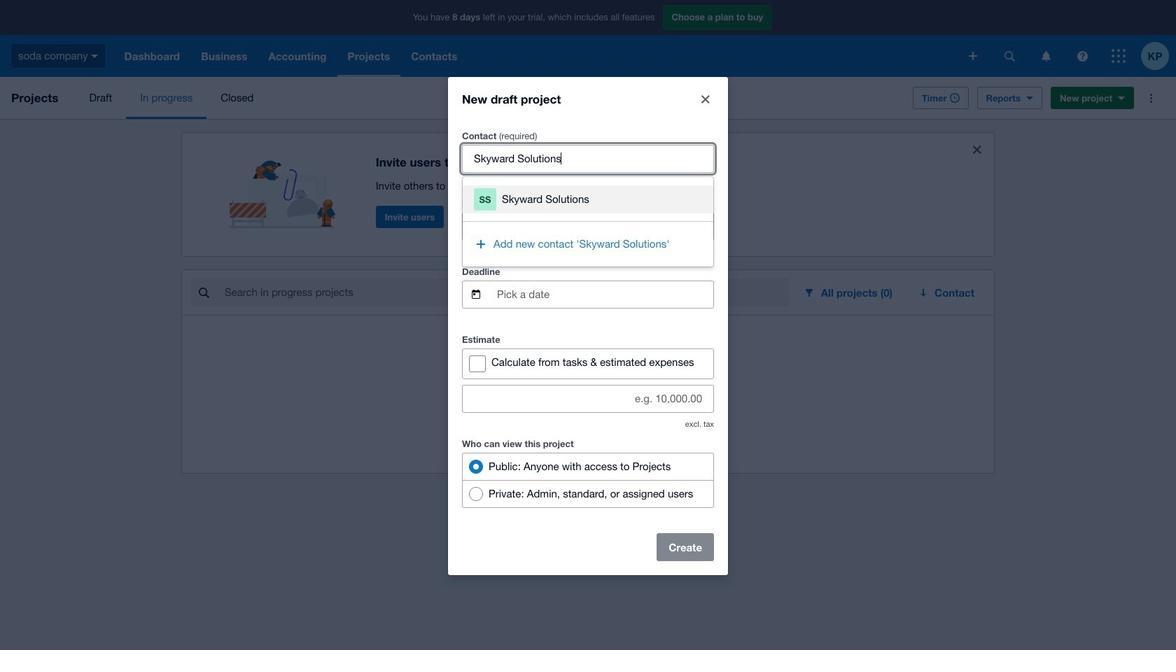 Task type: describe. For each thing, give the bounding box(es) containing it.
1 vertical spatial group
[[462, 453, 714, 508]]

Find or create a contact field
[[463, 145, 714, 172]]

Pick a date field
[[496, 281, 714, 308]]

svg image
[[91, 54, 98, 58]]



Task type: locate. For each thing, give the bounding box(es) containing it.
svg image
[[1112, 49, 1126, 63], [1005, 51, 1015, 61], [1042, 51, 1051, 61], [1078, 51, 1088, 61], [969, 52, 978, 60]]

Search in progress projects search field
[[223, 279, 789, 306]]

e.g. 10,000.00 field
[[463, 386, 714, 412]]

invite users to projects image
[[230, 144, 342, 228]]

group
[[463, 177, 714, 267], [462, 453, 714, 508]]

banner
[[0, 0, 1177, 77]]

dialog
[[448, 77, 729, 575]]

None field
[[463, 213, 714, 240]]

0 vertical spatial group
[[463, 177, 714, 267]]

list box
[[463, 177, 714, 222]]



Task type: vqa. For each thing, say whether or not it's contained in the screenshot.
the 'Find or create a contact' field
yes



